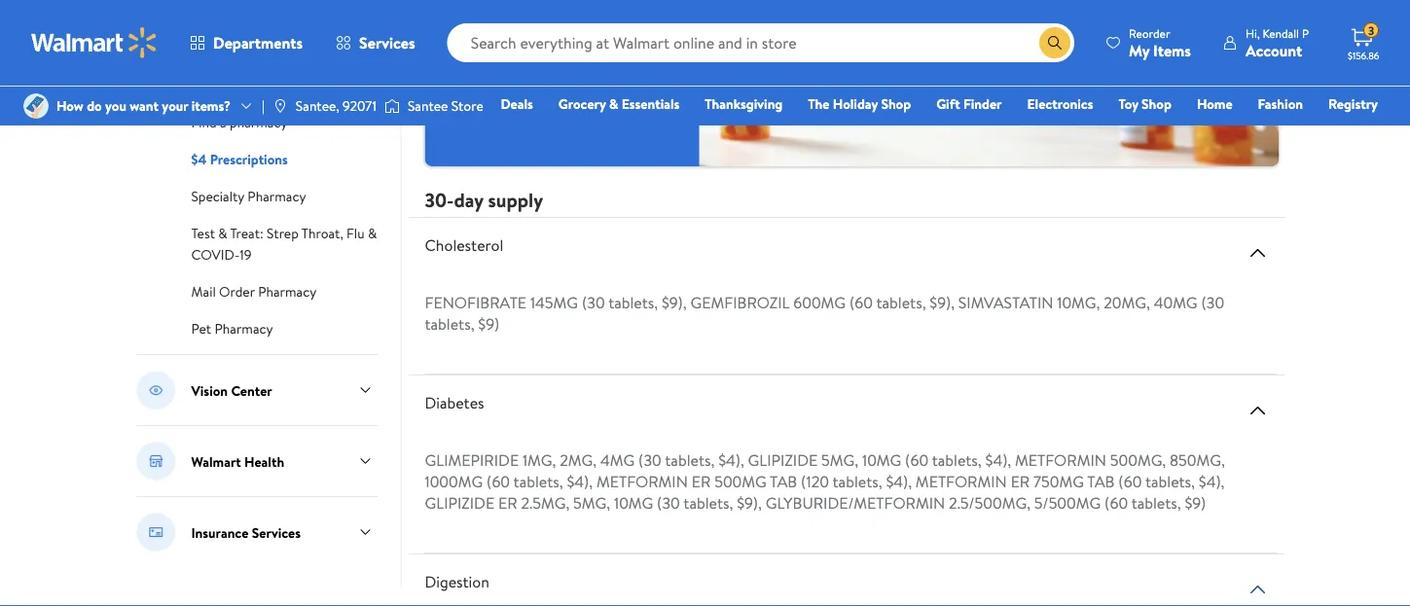 Task type: describe. For each thing, give the bounding box(es) containing it.
want
[[130, 96, 159, 115]]

& for treat:
[[218, 224, 227, 243]]

registry link
[[1320, 93, 1387, 114]]

reorder
[[1129, 25, 1170, 41]]

kendall
[[1263, 25, 1299, 41]]

prescriptions for $4 prescriptions
[[210, 150, 288, 169]]

deals link
[[492, 93, 542, 114]]

vision center image
[[137, 371, 176, 410]]

a
[[220, 113, 226, 132]]

(30 right 145mg
[[582, 292, 605, 313]]

specialty
[[191, 187, 244, 206]]

departments button
[[173, 19, 319, 66]]

mail order pharmacy link
[[191, 280, 316, 302]]

(60 up glyburide/metformin
[[905, 449, 928, 471]]

health
[[244, 452, 284, 471]]

pharmacy for pet pharmacy
[[215, 319, 273, 338]]

$9) inside "glimepiride 1mg, 2mg, 4mg (30 tablets, $4), glipizide 5mg, 10mg (60 tablets, $4), metformin 500mg, 850mg, 1000mg (60 tablets, $4), metformin er 500mg tab (120 tablets, $4), metformin er 750mg tab (60 tablets, $4), glipizide er 2.5mg, 5mg, 10mg (30 tablets, $9), glyburide/metformin 2.5/500mg, 5/500mg (60 tablets, $9)"
[[1185, 492, 1206, 514]]

1000mg
[[425, 471, 483, 492]]

gift finder link
[[928, 93, 1011, 114]]

0 vertical spatial 5mg,
[[821, 449, 858, 471]]

glimepiride 1mg, 2mg, 4mg (30 tablets, $4), glipizide 5mg, 10mg (60 tablets, $4), metformin 500mg, 850mg, 1000mg (60 tablets, $4), metformin er 500mg tab (120 tablets, $4), metformin er 750mg tab (60 tablets, $4), glipizide er 2.5mg, 5mg, 10mg (30 tablets, $9), glyburide/metformin 2.5/500mg, 5/500mg (60 tablets, $9)
[[425, 449, 1225, 514]]

gift finder
[[936, 94, 1002, 113]]

walmart image
[[31, 27, 158, 58]]

items
[[1153, 39, 1191, 61]]

digestion image
[[1246, 578, 1269, 601]]

how do you want your items?
[[56, 96, 231, 115]]

prescriptions for transfer prescriptions
[[242, 39, 319, 58]]

search icon image
[[1047, 35, 1063, 51]]

hi, kendall p account
[[1246, 25, 1309, 61]]

insurance
[[191, 523, 248, 542]]

2 tab from the left
[[1087, 471, 1115, 492]]

(60 right 1000mg
[[487, 471, 510, 492]]

fashion link
[[1249, 93, 1312, 114]]

0 vertical spatial glipizide
[[748, 449, 818, 471]]

simvastatin
[[958, 292, 1053, 313]]

$4), right (120
[[886, 471, 912, 492]]

center
[[231, 381, 272, 400]]

1 horizontal spatial metformin
[[916, 471, 1007, 492]]

toy shop
[[1119, 94, 1172, 113]]

10mg,
[[1057, 292, 1100, 313]]

850mg,
[[1170, 449, 1225, 471]]

fenofibrate 145mg (30 tablets, $9), gemfibrozil 600mg (60 tablets, $9), simvastatin 10mg, 20mg, 40mg (30 tablets, $9)
[[425, 292, 1224, 335]]

day
[[454, 186, 483, 213]]

cholesterol
[[425, 234, 503, 256]]

20mg,
[[1104, 292, 1150, 313]]

$9) inside fenofibrate 145mg (30 tablets, $9), gemfibrozil 600mg (60 tablets, $9), simvastatin 10mg, 20mg, 40mg (30 tablets, $9)
[[478, 313, 499, 335]]

 image for santee store
[[384, 96, 400, 116]]

grocery
[[558, 94, 606, 113]]

the holiday shop link
[[799, 93, 920, 114]]

1 vertical spatial services
[[252, 523, 301, 542]]

600mg
[[793, 292, 846, 313]]

$4), right "500mg,"
[[1199, 471, 1225, 492]]

grocery & essentials
[[558, 94, 680, 113]]

vision
[[191, 381, 228, 400]]

one debit link
[[1220, 121, 1303, 142]]

essentials
[[622, 94, 680, 113]]

supply
[[488, 186, 543, 213]]

(30 right 40mg
[[1201, 292, 1224, 313]]

 image for how do you want your items?
[[23, 93, 49, 119]]

2.5/500mg,
[[949, 492, 1031, 514]]

vaccines
[[191, 76, 243, 95]]

walmart insurance services image
[[137, 513, 176, 552]]

p
[[1302, 25, 1309, 41]]

$4 prescriptions
[[191, 150, 288, 169]]

walmart+
[[1320, 122, 1378, 141]]

2 horizontal spatial $9),
[[930, 292, 955, 313]]

toy shop link
[[1110, 93, 1180, 114]]

store
[[451, 96, 483, 115]]

5/500mg
[[1034, 492, 1101, 514]]

the holiday shop
[[808, 94, 911, 113]]

$4), up 2.5/500mg,
[[985, 449, 1011, 471]]

500mg
[[714, 471, 767, 492]]

insurance services
[[191, 523, 301, 542]]

$4), left (120
[[718, 449, 744, 471]]

treat:
[[230, 224, 263, 243]]

(30 right 4mg
[[638, 449, 661, 471]]

|
[[262, 96, 265, 115]]

throat,
[[301, 224, 343, 243]]

toy
[[1119, 94, 1138, 113]]

test & treat: strep throat, flu & covid-19 link
[[191, 222, 377, 265]]

account
[[1246, 39, 1302, 61]]

covid-
[[191, 245, 240, 264]]

2.5mg,
[[521, 492, 570, 514]]

walmart+ link
[[1311, 121, 1387, 142]]

specialty pharmacy
[[191, 187, 306, 206]]

electronics
[[1027, 94, 1093, 113]]

santee store
[[408, 96, 483, 115]]

500mg,
[[1110, 449, 1166, 471]]

one
[[1229, 122, 1258, 141]]

my
[[1129, 39, 1149, 61]]



Task type: vqa. For each thing, say whether or not it's contained in the screenshot.
bottom IS
no



Task type: locate. For each thing, give the bounding box(es) containing it.
0 vertical spatial 10mg
[[862, 449, 901, 471]]

19
[[240, 245, 251, 264]]

cholesterol image
[[1246, 241, 1269, 265]]

pet pharmacy link
[[191, 317, 273, 339]]

2mg,
[[560, 449, 597, 471]]

glipizide
[[748, 449, 818, 471], [425, 492, 494, 514]]

1 horizontal spatial shop
[[1142, 94, 1172, 113]]

transfer prescriptions
[[191, 39, 319, 58]]

registry
[[1328, 94, 1378, 113]]

0 horizontal spatial $9),
[[662, 292, 687, 313]]

$9), left gemfibrozil
[[662, 292, 687, 313]]

er left "500mg"
[[692, 471, 711, 492]]

digestion
[[425, 571, 489, 592]]

services button
[[319, 19, 432, 66]]

walmart health
[[191, 452, 284, 471]]

1 horizontal spatial  image
[[384, 96, 400, 116]]

0 horizontal spatial  image
[[23, 93, 49, 119]]

(30 left "500mg"
[[657, 492, 680, 514]]

1 horizontal spatial 5mg,
[[821, 449, 858, 471]]

gift
[[936, 94, 960, 113]]

10mg up glyburide/metformin
[[862, 449, 901, 471]]

test & treat: strep throat, flu & covid-19
[[191, 224, 377, 264]]

5mg,
[[821, 449, 858, 471], [573, 492, 610, 514]]

0 horizontal spatial 5mg,
[[573, 492, 610, 514]]

$4
[[191, 150, 207, 169]]

$9),
[[662, 292, 687, 313], [930, 292, 955, 313], [737, 492, 762, 514]]

1 vertical spatial prescriptions
[[210, 150, 288, 169]]

0 horizontal spatial shop
[[881, 94, 911, 113]]

pet pharmacy
[[191, 319, 273, 338]]

grocery & essentials link
[[550, 93, 688, 114]]

mail order pharmacy
[[191, 282, 316, 301]]

tab
[[770, 471, 797, 492], [1087, 471, 1115, 492]]

 image left how
[[23, 93, 49, 119]]

(60 right 5/500mg
[[1118, 471, 1142, 492]]

prescriptions up the |
[[242, 39, 319, 58]]

 image right the 92071
[[384, 96, 400, 116]]

5mg, up glyburide/metformin
[[821, 449, 858, 471]]

1 horizontal spatial tab
[[1087, 471, 1115, 492]]

1 vertical spatial $9)
[[1185, 492, 1206, 514]]

glipizide up glyburide/metformin
[[748, 449, 818, 471]]

1 vertical spatial glipizide
[[425, 492, 494, 514]]

1 vertical spatial pharmacy
[[258, 282, 316, 301]]

vaccines link
[[191, 74, 243, 95]]

40mg
[[1154, 292, 1198, 313]]

145mg
[[530, 292, 578, 313]]

thanksgiving
[[705, 94, 783, 113]]

gemfibrozil
[[690, 292, 790, 313]]

10mg down 4mg
[[614, 492, 653, 514]]

750mg
[[1034, 471, 1084, 492]]

find
[[191, 113, 217, 132]]

walmart
[[191, 452, 241, 471]]

santee
[[408, 96, 448, 115]]

pharmacy for specialty pharmacy
[[248, 187, 306, 206]]

shop right holiday
[[881, 94, 911, 113]]

you
[[105, 96, 126, 115]]

0 horizontal spatial glipizide
[[425, 492, 494, 514]]

$4 prescriptions link
[[191, 148, 288, 169]]

test
[[191, 224, 215, 243]]

 image
[[272, 98, 288, 114]]

0 horizontal spatial er
[[498, 492, 517, 514]]

1 horizontal spatial 10mg
[[862, 449, 901, 471]]

1 horizontal spatial &
[[368, 224, 377, 243]]

(60 inside fenofibrate 145mg (30 tablets, $9), gemfibrozil 600mg (60 tablets, $9), simvastatin 10mg, 20mg, 40mg (30 tablets, $9)
[[849, 292, 873, 313]]

0 horizontal spatial $9)
[[478, 313, 499, 335]]

electronics link
[[1018, 93, 1102, 114]]

10mg
[[862, 449, 901, 471], [614, 492, 653, 514]]

mail
[[191, 282, 216, 301]]

(120
[[801, 471, 829, 492]]

services right insurance
[[252, 523, 301, 542]]

$9), left (120
[[737, 492, 762, 514]]

4mg
[[600, 449, 635, 471]]

0 vertical spatial services
[[359, 32, 415, 54]]

walmart health image
[[137, 442, 176, 481]]

your
[[162, 96, 188, 115]]

1 tab from the left
[[770, 471, 797, 492]]

transfer prescriptions link
[[191, 37, 319, 58]]

$9) left 145mg
[[478, 313, 499, 335]]

& right grocery on the left top of the page
[[609, 94, 618, 113]]

services inside dropdown button
[[359, 32, 415, 54]]

2 vertical spatial pharmacy
[[215, 319, 273, 338]]

30-day supply
[[425, 186, 543, 213]]

er left the 750mg
[[1011, 471, 1030, 492]]

find a pharmacy link
[[191, 111, 287, 132]]

0 horizontal spatial &
[[218, 224, 227, 243]]

pharmacy down order
[[215, 319, 273, 338]]

0 vertical spatial pharmacy
[[248, 187, 306, 206]]

& right the flu
[[368, 224, 377, 243]]

tablets,
[[608, 292, 658, 313], [876, 292, 926, 313], [425, 313, 474, 335], [665, 449, 715, 471], [932, 449, 982, 471], [513, 471, 563, 492], [833, 471, 882, 492], [1145, 471, 1195, 492], [683, 492, 733, 514], [1131, 492, 1181, 514]]

1 shop from the left
[[881, 94, 911, 113]]

diabetes
[[425, 392, 484, 413]]

fenofibrate
[[425, 292, 527, 313]]

0 vertical spatial $9)
[[478, 313, 499, 335]]

pharmacy down test & treat: strep throat, flu & covid-19
[[258, 282, 316, 301]]

er left 2.5mg,
[[498, 492, 517, 514]]

0 horizontal spatial tab
[[770, 471, 797, 492]]

0 horizontal spatial metformin
[[596, 471, 688, 492]]

1 horizontal spatial glipizide
[[748, 449, 818, 471]]

transfer
[[191, 39, 239, 58]]

vision center
[[191, 381, 272, 400]]

2 horizontal spatial &
[[609, 94, 618, 113]]

5mg, down 2mg,
[[573, 492, 610, 514]]

do
[[87, 96, 102, 115]]

2 horizontal spatial metformin
[[1015, 449, 1106, 471]]

2 shop from the left
[[1142, 94, 1172, 113]]

tab right the 750mg
[[1087, 471, 1115, 492]]

how
[[56, 96, 83, 115]]

home
[[1197, 94, 1233, 113]]

pharmacy
[[248, 187, 306, 206], [258, 282, 316, 301], [215, 319, 273, 338]]

(60
[[849, 292, 873, 313], [905, 449, 928, 471], [487, 471, 510, 492], [1118, 471, 1142, 492], [1104, 492, 1128, 514]]

hi,
[[1246, 25, 1260, 41]]

1 horizontal spatial $9)
[[1185, 492, 1206, 514]]

& for essentials
[[609, 94, 618, 113]]

services
[[359, 32, 415, 54], [252, 523, 301, 542]]

$156.86
[[1348, 49, 1379, 62]]

& right test
[[218, 224, 227, 243]]

(60 down "500mg,"
[[1104, 492, 1128, 514]]

$4), left 4mg
[[567, 471, 593, 492]]

shop
[[881, 94, 911, 113], [1142, 94, 1172, 113]]

$9), inside "glimepiride 1mg, 2mg, 4mg (30 tablets, $4), glipizide 5mg, 10mg (60 tablets, $4), metformin 500mg, 850mg, 1000mg (60 tablets, $4), metformin er 500mg tab (120 tablets, $4), metformin er 750mg tab (60 tablets, $4), glipizide er 2.5mg, 5mg, 10mg (30 tablets, $9), glyburide/metformin 2.5/500mg, 5/500mg (60 tablets, $9)"
[[737, 492, 762, 514]]

0 horizontal spatial services
[[252, 523, 301, 542]]

holiday
[[833, 94, 878, 113]]

metformin
[[1015, 449, 1106, 471], [596, 471, 688, 492], [916, 471, 1007, 492]]

debit
[[1261, 122, 1295, 141]]

tab left (120
[[770, 471, 797, 492]]

diabetes image
[[1246, 399, 1269, 422]]

$4),
[[718, 449, 744, 471], [985, 449, 1011, 471], [567, 471, 593, 492], [886, 471, 912, 492], [1199, 471, 1225, 492]]

find a pharmacy
[[191, 113, 287, 132]]

glipizide down 'glimepiride'
[[425, 492, 494, 514]]

order
[[219, 282, 255, 301]]

pharmacy inside "link"
[[248, 187, 306, 206]]

Search search field
[[447, 23, 1074, 62]]

(60 right 600mg
[[849, 292, 873, 313]]

prescriptions up 'specialty pharmacy' "link"
[[210, 150, 288, 169]]

1 vertical spatial 10mg
[[614, 492, 653, 514]]

$9), left simvastatin
[[930, 292, 955, 313]]

0 horizontal spatial 10mg
[[614, 492, 653, 514]]

shop right toy
[[1142, 94, 1172, 113]]

glimepiride
[[425, 449, 519, 471]]

registry one debit
[[1229, 94, 1378, 141]]

$9) down 850mg,
[[1185, 492, 1206, 514]]

pharmacy up strep
[[248, 187, 306, 206]]

glyburide/metformin
[[766, 492, 945, 514]]

flu
[[347, 224, 364, 243]]

santee,
[[296, 96, 339, 115]]

Walmart Site-Wide search field
[[447, 23, 1074, 62]]

1 horizontal spatial er
[[692, 471, 711, 492]]

92071
[[343, 96, 377, 115]]

30-
[[425, 186, 454, 213]]

pet
[[191, 319, 211, 338]]

reorder my items
[[1129, 25, 1191, 61]]

departments
[[213, 32, 303, 54]]

1 horizontal spatial $9),
[[737, 492, 762, 514]]

2 horizontal spatial er
[[1011, 471, 1030, 492]]

1 horizontal spatial services
[[359, 32, 415, 54]]

shop inside "link"
[[1142, 94, 1172, 113]]

 image
[[23, 93, 49, 119], [384, 96, 400, 116]]

services up the 92071
[[359, 32, 415, 54]]

specialty pharmacy link
[[191, 185, 306, 206]]

0 vertical spatial prescriptions
[[242, 39, 319, 58]]

1 vertical spatial 5mg,
[[573, 492, 610, 514]]



